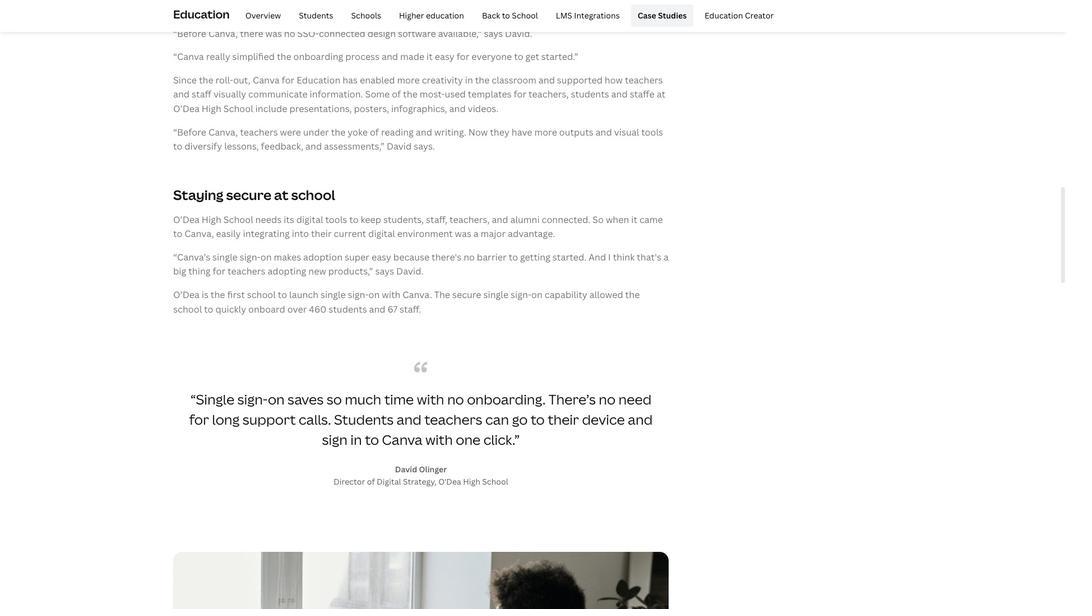 Task type: locate. For each thing, give the bounding box(es) containing it.
of right yoke
[[370, 126, 379, 138]]

for
[[457, 51, 470, 63], [282, 74, 295, 86], [514, 88, 527, 101], [213, 265, 226, 278], [189, 411, 209, 429]]

with
[[382, 289, 401, 301], [417, 390, 444, 409], [426, 431, 453, 449]]

and inside o'dea is the first school to launch single sign-on with canva. the secure single sign-on capability allowed the school to quickly onboard over 460 students and 67 staff.
[[369, 303, 386, 316]]

secure right the
[[453, 289, 482, 301]]

and down started."
[[539, 74, 555, 86]]

0 horizontal spatial one
[[406, 0, 423, 2]]

o'dea for o'dea is the first school to launch single sign-on with canva. the secure single sign-on capability allowed the school to quickly onboard over 460 students and 67 staff.
[[173, 289, 200, 301]]

director
[[334, 477, 365, 487]]

higher education link
[[393, 4, 471, 27]]

single inside ". david says that canva was the number one choice because of its secure single sign-on (sso) and ease of use."
[[549, 0, 574, 2]]

1 vertical spatial canva,
[[209, 126, 238, 138]]

sign- up support
[[238, 390, 268, 409]]

the right simplified on the top
[[277, 51, 291, 63]]

to right go
[[531, 411, 545, 429]]

david
[[238, 0, 262, 2], [387, 140, 412, 153], [395, 464, 417, 475]]

1 horizontal spatial at
[[657, 88, 666, 101]]

was inside o'dea high school needs its digital tools to keep students, staff, teachers, and alumni connected. so when it came to canva, easily integrating into their current digital environment was a major advantage.
[[455, 228, 472, 240]]

digital
[[297, 213, 323, 226], [368, 228, 395, 240]]

0 vertical spatial it
[[427, 51, 433, 63]]

0 horizontal spatial in
[[351, 431, 362, 449]]

education up "canva
[[173, 7, 230, 22]]

education creator
[[705, 10, 774, 21]]

0 horizontal spatial teachers,
[[450, 213, 490, 226]]

0 vertical spatial with
[[382, 289, 401, 301]]

2 horizontal spatial education
[[705, 10, 743, 21]]

secure up back to school
[[518, 0, 547, 2]]

a left major
[[474, 228, 479, 240]]

0 horizontal spatial because
[[394, 251, 430, 263]]

1 horizontal spatial a
[[664, 251, 669, 263]]

at right staffe
[[657, 88, 666, 101]]

1 horizontal spatial easy
[[435, 51, 455, 63]]

0 horizontal spatial digital
[[297, 213, 323, 226]]

most-
[[420, 88, 445, 101]]

david olinger director of digital strategy, o'dea high school
[[334, 464, 508, 487]]

education
[[173, 7, 230, 22], [705, 10, 743, 21], [297, 74, 341, 86]]

sign- down integrating
[[240, 251, 261, 263]]

because up back
[[456, 0, 492, 2]]

1 horizontal spatial digital
[[368, 228, 395, 240]]

with inside o'dea is the first school to launch single sign-on with canva. the secure single sign-on capability allowed the school to quickly onboard over 460 students and 67 staff.
[[382, 289, 401, 301]]

digital up into
[[297, 213, 323, 226]]

0 horizontal spatial their
[[311, 228, 332, 240]]

teachers, down supported
[[529, 88, 569, 101]]

1 vertical spatial in
[[351, 431, 362, 449]]

was down overview link
[[266, 27, 282, 40]]

in up 'used'
[[465, 74, 473, 86]]

1 horizontal spatial because
[[456, 0, 492, 2]]

at
[[657, 88, 666, 101], [274, 186, 289, 204]]

on up support
[[268, 390, 285, 409]]

canva, up the "canva's
[[185, 228, 214, 240]]

1 vertical spatial at
[[274, 186, 289, 204]]

for down "single
[[189, 411, 209, 429]]

because down the "environment" at the left top
[[394, 251, 430, 263]]

1 vertical spatial because
[[394, 251, 430, 263]]

0 horizontal spatial education
[[173, 7, 230, 22]]

0 horizontal spatial it
[[427, 51, 433, 63]]

0 vertical spatial o'dea
[[173, 103, 200, 115]]

easy right super
[[372, 251, 391, 263]]

0 horizontal spatial students
[[329, 303, 367, 316]]

their down there's
[[548, 411, 579, 429]]

students inside o'dea is the first school to launch single sign-on with canva. the secure single sign-on capability allowed the school to quickly onboard over 460 students and 67 staff.
[[329, 303, 367, 316]]

0 vertical spatial was
[[335, 0, 351, 2]]

teachers inside "canva's single sign-on makes adoption super easy because there's no barrier to getting started. and i think that's a big thing for teachers adopting new products," says david.
[[228, 265, 266, 278]]

2 horizontal spatial school
[[291, 186, 335, 204]]

2 horizontal spatial canva
[[382, 431, 423, 449]]

1 vertical spatial more
[[535, 126, 557, 138]]

"before
[[173, 27, 206, 40], [173, 126, 206, 138]]

education left creator
[[705, 10, 743, 21]]

0 vertical spatial canva,
[[209, 27, 238, 40]]

big
[[173, 265, 186, 278]]

0 vertical spatial says
[[265, 0, 284, 2]]

teachers inside "before canva, teachers were under the yoke of reading and writing. now they have more outputs and visual tools to diversify lessons, feedback, and assessments," david says.
[[240, 126, 278, 138]]

students right 460
[[329, 303, 367, 316]]

1 vertical spatial easy
[[372, 251, 391, 263]]

their right into
[[311, 228, 332, 240]]

1 "before from the top
[[173, 27, 206, 40]]

1 vertical spatial david
[[387, 140, 412, 153]]

david right . at the left of the page
[[238, 0, 262, 2]]

in
[[465, 74, 473, 86], [351, 431, 362, 449]]

1 horizontal spatial it
[[632, 213, 638, 226]]

single up lms
[[549, 0, 574, 2]]

sign- inside ". david says that canva was the number one choice because of its secure single sign-on (sso) and ease of use."
[[576, 0, 597, 2]]

diversify
[[185, 140, 222, 153]]

of right the "some"
[[392, 88, 401, 101]]

2 horizontal spatial secure
[[518, 0, 547, 2]]

think
[[613, 251, 635, 263]]

teachers left can
[[425, 411, 483, 429]]

on left the capability at right top
[[532, 289, 543, 301]]

was
[[335, 0, 351, 2], [266, 27, 282, 40], [455, 228, 472, 240]]

3 o'dea from the top
[[173, 289, 200, 301]]

"single
[[190, 390, 234, 409]]

1 horizontal spatial students
[[334, 411, 394, 429]]

with right 'time'
[[417, 390, 444, 409]]

digital down keep
[[368, 228, 395, 240]]

canva, up 'really'
[[209, 27, 238, 40]]

roll-
[[216, 74, 233, 86]]

for down available,"
[[457, 51, 470, 63]]

the
[[353, 0, 368, 2], [277, 51, 291, 63], [199, 74, 213, 86], [475, 74, 490, 86], [403, 88, 418, 101], [331, 126, 346, 138], [211, 289, 225, 301], [626, 289, 640, 301]]

on inside the "single sign-on saves so much time with no onboarding. there's no need for long support calls. students and teachers can go to their device and sign in to canva with one click."
[[268, 390, 285, 409]]

school up onboard
[[247, 289, 276, 301]]

to down is
[[204, 303, 213, 316]]

no left barrier
[[464, 251, 475, 263]]

high down staff
[[202, 103, 221, 115]]

ease
[[173, 4, 193, 16]]

one up higher
[[406, 0, 423, 2]]

and
[[589, 251, 606, 263]]

to up the current
[[349, 213, 359, 226]]

1 vertical spatial a
[[664, 251, 669, 263]]

says right products,"
[[375, 265, 394, 278]]

2 vertical spatial o'dea
[[173, 289, 200, 301]]

for right the thing
[[213, 265, 226, 278]]

canva inside since the roll-out, canva for education has enabled more creativity in the classroom and supported how teachers and staff visually communicate information. some of the most-used templates for teachers, students and staffe at o'dea high school include presentations, posters, infographics, and videos.
[[253, 74, 280, 86]]

students down supported
[[571, 88, 609, 101]]

the up the schools
[[353, 0, 368, 2]]

0 vertical spatial digital
[[297, 213, 323, 226]]

0 vertical spatial school
[[291, 186, 335, 204]]

2 vertical spatial david
[[395, 464, 417, 475]]

that's
[[637, 251, 662, 263]]

0 horizontal spatial its
[[284, 213, 294, 226]]

1 vertical spatial with
[[417, 390, 444, 409]]

0 vertical spatial in
[[465, 74, 473, 86]]

0 horizontal spatial students
[[299, 10, 333, 21]]

canva, inside o'dea high school needs its digital tools to keep students, staff, teachers, and alumni connected. so when it came to canva, easily integrating into their current digital environment was a major advantage.
[[185, 228, 214, 240]]

makes
[[274, 251, 301, 263]]

students,
[[384, 213, 424, 226]]

adoption
[[303, 251, 343, 263]]

menu bar
[[234, 4, 781, 27]]

visually
[[214, 88, 246, 101]]

school up into
[[291, 186, 335, 204]]

1 vertical spatial teachers,
[[450, 213, 490, 226]]

education inside education creator link
[[705, 10, 743, 21]]

there
[[240, 27, 263, 40]]

david down the reading
[[387, 140, 412, 153]]

more
[[397, 74, 420, 86], [535, 126, 557, 138]]

writing.
[[435, 126, 467, 138]]

1 vertical spatial school
[[247, 289, 276, 301]]

secure inside o'dea is the first school to launch single sign-on with canva. the secure single sign-on capability allowed the school to quickly onboard over 460 students and 67 staff.
[[453, 289, 482, 301]]

and left 67
[[369, 303, 386, 316]]

0 vertical spatial "before
[[173, 27, 206, 40]]

0 vertical spatial students
[[299, 10, 333, 21]]

environment
[[397, 228, 453, 240]]

advantage.
[[508, 228, 555, 240]]

their inside o'dea high school needs its digital tools to keep students, staff, teachers, and alumni connected. so when it came to canva, easily integrating into their current digital environment was a major advantage.
[[311, 228, 332, 240]]

it
[[427, 51, 433, 63], [632, 213, 638, 226]]

at inside since the roll-out, canva for education has enabled more creativity in the classroom and supported how teachers and staff visually communicate information. some of the most-used templates for teachers, students and staffe at o'dea high school include presentations, posters, infographics, and videos.
[[657, 88, 666, 101]]

it right made
[[427, 51, 433, 63]]

easily
[[216, 228, 241, 240]]

"before up "canva
[[173, 27, 206, 40]]

because inside "canva's single sign-on makes adoption super easy because there's no barrier to getting started. and i think that's a big thing for teachers adopting new products," says david.
[[394, 251, 430, 263]]

0 vertical spatial tools
[[642, 126, 663, 138]]

0 vertical spatial high
[[202, 103, 221, 115]]

1 horizontal spatial students
[[571, 88, 609, 101]]

its up into
[[284, 213, 294, 226]]

out,
[[233, 74, 251, 86]]

0 vertical spatial david.
[[505, 27, 533, 40]]

started.
[[553, 251, 587, 263]]

460
[[309, 303, 327, 316]]

0 vertical spatial its
[[505, 0, 516, 2]]

canva inside ". david says that canva was the number one choice because of its secure single sign-on (sso) and ease of use."
[[306, 0, 333, 2]]

teachers up staffe
[[625, 74, 663, 86]]

1 horizontal spatial in
[[465, 74, 473, 86]]

o'dea down staff
[[173, 103, 200, 115]]

1 horizontal spatial education
[[297, 74, 341, 86]]

and up major
[[492, 213, 508, 226]]

0 horizontal spatial school
[[173, 303, 202, 316]]

2 vertical spatial school
[[173, 303, 202, 316]]

for down classroom
[[514, 88, 527, 101]]

1 vertical spatial digital
[[368, 228, 395, 240]]

tools up the current
[[325, 213, 347, 226]]

no inside "canva's single sign-on makes adoption super easy because there's no barrier to getting started. and i think that's a big thing for teachers adopting new products," says david.
[[464, 251, 475, 263]]

high up easily
[[202, 213, 221, 226]]

sign-
[[576, 0, 597, 2], [240, 251, 261, 263], [348, 289, 369, 301], [511, 289, 532, 301], [238, 390, 268, 409]]

1 vertical spatial students
[[329, 303, 367, 316]]

1 vertical spatial canva
[[253, 74, 280, 86]]

students up sso-
[[299, 10, 333, 21]]

to up the "canva's
[[173, 228, 182, 240]]

"before inside "before canva, teachers were under the yoke of reading and writing. now they have more outputs and visual tools to diversify lessons, feedback, and assessments," david says.
[[173, 126, 206, 138]]

education inside since the roll-out, canva for education has enabled more creativity in the classroom and supported how teachers and staff visually communicate information. some of the most-used templates for teachers, students and staffe at o'dea high school include presentations, posters, infographics, and videos.
[[297, 74, 341, 86]]

adopting
[[268, 265, 306, 278]]

0 horizontal spatial says
[[265, 0, 284, 2]]

0 vertical spatial easy
[[435, 51, 455, 63]]

2 o'dea from the top
[[173, 213, 200, 226]]

2 horizontal spatial was
[[455, 228, 472, 240]]

how
[[605, 74, 623, 86]]

the
[[434, 289, 450, 301]]

1 vertical spatial says
[[484, 27, 503, 40]]

more inside since the roll-out, canva for education has enabled more creativity in the classroom and supported how teachers and staff visually communicate information. some of the most-used templates for teachers, students and staffe at o'dea high school include presentations, posters, infographics, and videos.
[[397, 74, 420, 86]]

of
[[494, 0, 503, 2], [195, 4, 204, 16], [392, 88, 401, 101], [370, 126, 379, 138], [367, 477, 375, 487]]

its inside o'dea high school needs its digital tools to keep students, staff, teachers, and alumni connected. so when it came to canva, easily integrating into their current digital environment was a major advantage.
[[284, 213, 294, 226]]

on
[[597, 0, 608, 2], [261, 251, 272, 263], [369, 289, 380, 301], [532, 289, 543, 301], [268, 390, 285, 409]]

2 "before from the top
[[173, 126, 206, 138]]

1 vertical spatial their
[[548, 411, 579, 429]]

teachers up first
[[228, 265, 266, 278]]

1 horizontal spatial david.
[[505, 27, 533, 40]]

o'dea
[[173, 103, 200, 115], [173, 213, 200, 226], [173, 289, 200, 301]]

to right barrier
[[509, 251, 518, 263]]

2 horizontal spatial says
[[484, 27, 503, 40]]

o'dea inside o'dea high school needs its digital tools to keep students, staff, teachers, and alumni connected. so when it came to canva, easily integrating into their current digital environment was a major advantage.
[[173, 213, 200, 226]]

1 vertical spatial o'dea
[[173, 213, 200, 226]]

students down much
[[334, 411, 394, 429]]

1 vertical spatial high
[[202, 213, 221, 226]]

1 horizontal spatial one
[[456, 431, 481, 449]]

canva up communicate at the top left of page
[[253, 74, 280, 86]]

1 vertical spatial students
[[334, 411, 394, 429]]

number
[[370, 0, 404, 2]]

to right sign
[[365, 431, 379, 449]]

has
[[343, 74, 358, 86]]

1 horizontal spatial their
[[548, 411, 579, 429]]

school inside since the roll-out, canva for education has enabled more creativity in the classroom and supported how teachers and staff visually communicate information. some of the most-used templates for teachers, students and staffe at o'dea high school include presentations, posters, infographics, and videos.
[[224, 103, 253, 115]]

staying
[[173, 186, 224, 204]]

0 vertical spatial one
[[406, 0, 423, 2]]

canva up david olinger director of digital strategy, o'dea high school
[[382, 431, 423, 449]]

one left click." in the left bottom of the page
[[456, 431, 481, 449]]

on up integrations
[[597, 0, 608, 2]]

teachers inside the "single sign-on saves so much time with no onboarding. there's no need for long support calls. students and teachers can go to their device and sign in to canva with one click."
[[425, 411, 483, 429]]

olinger
[[419, 464, 447, 475]]

case studies
[[638, 10, 687, 21]]

says inside ". david says that canva was the number one choice because of its secure single sign-on (sso) and ease of use."
[[265, 0, 284, 2]]

2 vertical spatial with
[[426, 431, 453, 449]]

0 vertical spatial because
[[456, 0, 492, 2]]

0 horizontal spatial david.
[[397, 265, 424, 278]]

0 horizontal spatial canva
[[253, 74, 280, 86]]

1 horizontal spatial its
[[505, 0, 516, 2]]

staff.
[[400, 303, 421, 316]]

overview link
[[239, 4, 288, 27]]

one inside the "single sign-on saves so much time with no onboarding. there's no need for long support calls. students and teachers can go to their device and sign in to canva with one click."
[[456, 431, 481, 449]]

1 horizontal spatial secure
[[453, 289, 482, 301]]

teachers, up major
[[450, 213, 490, 226]]

was inside ". david says that canva was the number one choice because of its secure single sign-on (sso) and ease of use."
[[335, 0, 351, 2]]

teachers inside since the roll-out, canva for education has enabled more creativity in the classroom and supported how teachers and staff visually communicate information. some of the most-used templates for teachers, students and staffe at o'dea high school include presentations, posters, infographics, and videos.
[[625, 74, 663, 86]]

there's
[[432, 251, 462, 263]]

to left diversify
[[173, 140, 182, 153]]

secure for with
[[453, 289, 482, 301]]

was up schools link
[[335, 0, 351, 2]]

1 o'dea from the top
[[173, 103, 200, 115]]

the inside "before canva, teachers were under the yoke of reading and writing. now they have more outputs and visual tools to diversify lessons, feedback, and assessments," david says.
[[331, 126, 346, 138]]

alumni
[[511, 213, 540, 226]]

1 horizontal spatial was
[[335, 0, 351, 2]]

students inside menu bar
[[299, 10, 333, 21]]

0 vertical spatial secure
[[518, 0, 547, 2]]

0 vertical spatial david
[[238, 0, 262, 2]]

its up back to school
[[505, 0, 516, 2]]

is
[[202, 289, 209, 301]]

its inside ". david says that canva was the number one choice because of its secure single sign-on (sso) and ease of use."
[[505, 0, 516, 2]]

because inside ". david says that canva was the number one choice because of its secure single sign-on (sso) and ease of use."
[[456, 0, 492, 2]]

it inside o'dea high school needs its digital tools to keep students, staff, teachers, and alumni connected. so when it came to canva, easily integrating into their current digital environment was a major advantage.
[[632, 213, 638, 226]]

david up strategy,
[[395, 464, 417, 475]]

1 horizontal spatial canva
[[306, 0, 333, 2]]

"before for "before canva, teachers were under the yoke of reading and writing. now they have more outputs and visual tools to diversify lessons, feedback, and assessments," david says.
[[173, 126, 206, 138]]

on inside "canva's single sign-on makes adoption super easy because there's no barrier to getting started. and i think that's a big thing for teachers adopting new products," says david.
[[261, 251, 272, 263]]

of left digital
[[367, 477, 375, 487]]

1 vertical spatial its
[[284, 213, 294, 226]]

0 vertical spatial teachers,
[[529, 88, 569, 101]]

0 horizontal spatial was
[[266, 27, 282, 40]]

david.
[[505, 27, 533, 40], [397, 265, 424, 278]]

at up needs
[[274, 186, 289, 204]]

and
[[636, 0, 652, 2], [382, 51, 398, 63], [539, 74, 555, 86], [173, 88, 190, 101], [612, 88, 628, 101], [449, 103, 466, 115], [416, 126, 432, 138], [596, 126, 612, 138], [306, 140, 322, 153], [492, 213, 508, 226], [369, 303, 386, 316], [397, 411, 422, 429], [628, 411, 653, 429]]

"canva really simplified the onboarding process and made it easy for everyone to get started."
[[173, 51, 579, 63]]

2 vertical spatial says
[[375, 265, 394, 278]]

school down is
[[173, 303, 202, 316]]

0 horizontal spatial more
[[397, 74, 420, 86]]

more down made
[[397, 74, 420, 86]]

back
[[482, 10, 500, 21]]

education for education creator
[[705, 10, 743, 21]]

0 vertical spatial a
[[474, 228, 479, 240]]

and down 'time'
[[397, 411, 422, 429]]

2 vertical spatial was
[[455, 228, 472, 240]]

in inside the "single sign-on saves so much time with no onboarding. there's no need for long support calls. students and teachers can go to their device and sign in to canva with one click."
[[351, 431, 362, 449]]

o'dea inside o'dea is the first school to launch single sign-on with canva. the secure single sign-on capability allowed the school to quickly onboard over 460 students and 67 staff.
[[173, 289, 200, 301]]

0 horizontal spatial easy
[[372, 251, 391, 263]]

keep
[[361, 213, 381, 226]]

canva inside the "single sign-on saves so much time with no onboarding. there's no need for long support calls. students and teachers can go to their device and sign in to canva with one click."
[[382, 431, 423, 449]]

1 horizontal spatial tools
[[642, 126, 663, 138]]

0 vertical spatial students
[[571, 88, 609, 101]]

staff
[[192, 88, 212, 101]]

1 horizontal spatial says
[[375, 265, 394, 278]]

simplified
[[232, 51, 275, 63]]

1 horizontal spatial teachers,
[[529, 88, 569, 101]]

for inside the "single sign-on saves so much time with no onboarding. there's no need for long support calls. students and teachers can go to their device and sign in to canva with one click."
[[189, 411, 209, 429]]

o'dea down staying
[[173, 213, 200, 226]]

a right that's
[[664, 251, 669, 263]]

to left get
[[514, 51, 524, 63]]

overview
[[245, 10, 281, 21]]

high inside david olinger director of digital strategy, o'dea high school
[[463, 477, 481, 487]]

lms integrations
[[556, 10, 620, 21]]

education up 'information.'
[[297, 74, 341, 86]]

thing
[[189, 265, 211, 278]]

0 horizontal spatial a
[[474, 228, 479, 240]]

students inside since the roll-out, canva for education has enabled more creativity in the classroom and supported how teachers and staff visually communicate information. some of the most-used templates for teachers, students and staffe at o'dea high school include presentations, posters, infographics, and videos.
[[571, 88, 609, 101]]

a inside o'dea high school needs its digital tools to keep students, staff, teachers, and alumni connected. so when it came to canva, easily integrating into their current digital environment was a major advantage.
[[474, 228, 479, 240]]

secure inside ". david says that canva was the number one choice because of its secure single sign-on (sso) and ease of use."
[[518, 0, 547, 2]]

creativity
[[422, 74, 463, 86]]

school inside david olinger director of digital strategy, o'dea high school
[[482, 477, 508, 487]]

1 horizontal spatial more
[[535, 126, 557, 138]]

says up overview
[[265, 0, 284, 2]]

canva, inside "before canva, teachers were under the yoke of reading and writing. now they have more outputs and visual tools to diversify lessons, feedback, and assessments," david says.
[[209, 126, 238, 138]]

high inside since the roll-out, canva for education has enabled more creativity in the classroom and supported how teachers and staff visually communicate information. some of the most-used templates for teachers, students and staffe at o'dea high school include presentations, posters, infographics, and videos.
[[202, 103, 221, 115]]

0 vertical spatial their
[[311, 228, 332, 240]]

0 horizontal spatial secure
[[226, 186, 272, 204]]

to inside menu bar
[[502, 10, 510, 21]]

of inside "before canva, teachers were under the yoke of reading and writing. now they have more outputs and visual tools to diversify lessons, feedback, and assessments," david says.
[[370, 126, 379, 138]]

school right back
[[512, 10, 538, 21]]

school inside menu bar
[[512, 10, 538, 21]]

more right "have" at the top left
[[535, 126, 557, 138]]

easy up creativity
[[435, 51, 455, 63]]

2 vertical spatial secure
[[453, 289, 482, 301]]

1 vertical spatial david.
[[397, 265, 424, 278]]

on left makes
[[261, 251, 272, 263]]

back to school
[[482, 10, 538, 21]]

canva, up lessons,
[[209, 126, 238, 138]]

one
[[406, 0, 423, 2], [456, 431, 481, 449]]

o'dea for o'dea high school needs its digital tools to keep students, staff, teachers, and alumni connected. so when it came to canva, easily integrating into their current digital environment was a major advantage.
[[173, 213, 200, 226]]

information.
[[310, 88, 363, 101]]

communicate
[[248, 88, 308, 101]]



Task type: vqa. For each thing, say whether or not it's contained in the screenshot.
because
yes



Task type: describe. For each thing, give the bounding box(es) containing it.
made
[[400, 51, 425, 63]]

into
[[292, 228, 309, 240]]

single down barrier
[[484, 289, 509, 301]]

getting
[[520, 251, 551, 263]]

super
[[345, 251, 370, 263]]

yoke
[[348, 126, 368, 138]]

for inside "canva's single sign-on makes adoption super easy because there's no barrier to getting started. and i think that's a big thing for teachers adopting new products," says david.
[[213, 265, 226, 278]]

"canva
[[173, 51, 204, 63]]

classroom
[[492, 74, 537, 86]]

available,"
[[438, 27, 482, 40]]

and inside ". david says that canva was the number one choice because of its secure single sign-on (sso) and ease of use."
[[636, 0, 652, 2]]

. david says that canva was the number one choice because of its secure single sign-on (sso) and ease of use.
[[173, 0, 652, 16]]

canva, for teachers
[[209, 126, 238, 138]]

"before for "before canva, there was no sso-connected design software available," says david.
[[173, 27, 206, 40]]

to inside "before canva, teachers were under the yoke of reading and writing. now they have more outputs and visual tools to diversify lessons, feedback, and assessments," david says.
[[173, 140, 182, 153]]

one inside ". david says that canva was the number one choice because of its secure single sign-on (sso) and ease of use."
[[406, 0, 423, 2]]

assessments,"
[[324, 140, 385, 153]]

sign- inside the "single sign-on saves so much time with no onboarding. there's no need for long support calls. students and teachers can go to their device and sign in to canva with one click."
[[238, 390, 268, 409]]

secure for because
[[518, 0, 547, 2]]

of left the use. on the left of page
[[195, 4, 204, 16]]

schools link
[[345, 4, 388, 27]]

on inside ". david says that canva was the number one choice because of its secure single sign-on (sso) and ease of use."
[[597, 0, 608, 2]]

when
[[606, 213, 629, 226]]

time
[[385, 390, 414, 409]]

over
[[288, 303, 307, 316]]

teachers, inside since the roll-out, canva for education has enabled more creativity in the classroom and supported how teachers and staff visually communicate information. some of the most-used templates for teachers, students and staffe at o'dea high school include presentations, posters, infographics, and videos.
[[529, 88, 569, 101]]

support
[[243, 411, 296, 429]]

and up says. on the top left
[[416, 126, 432, 138]]

software
[[398, 27, 436, 40]]

since the roll-out, canva for education has enabled more creativity in the classroom and supported how teachers and staff visually communicate information. some of the most-used templates for teachers, students and staffe at o'dea high school include presentations, posters, infographics, and videos.
[[173, 74, 666, 115]]

tools inside "before canva, teachers were under the yoke of reading and writing. now they have more outputs and visual tools to diversify lessons, feedback, and assessments," david says.
[[642, 126, 663, 138]]

visual
[[614, 126, 639, 138]]

include
[[256, 103, 287, 115]]

1 vertical spatial secure
[[226, 186, 272, 204]]

1 horizontal spatial school
[[247, 289, 276, 301]]

needs
[[256, 213, 282, 226]]

there's
[[549, 390, 596, 409]]

major
[[481, 228, 506, 240]]

sign- down getting
[[511, 289, 532, 301]]

higher education
[[399, 10, 464, 21]]

on down products,"
[[369, 289, 380, 301]]

can
[[486, 411, 509, 429]]

launch
[[289, 289, 319, 301]]

digital
[[377, 477, 401, 487]]

posters,
[[354, 103, 389, 115]]

products,"
[[328, 265, 373, 278]]

canva for was
[[306, 0, 333, 2]]

of inside david olinger director of digital strategy, o'dea high school
[[367, 477, 375, 487]]

of inside since the roll-out, canva for education has enabled more creativity in the classroom and supported how teachers and staff visually communicate information. some of the most-used templates for teachers, students and staffe at o'dea high school include presentations, posters, infographics, and videos.
[[392, 88, 401, 101]]

higher
[[399, 10, 424, 21]]

david inside david olinger director of digital strategy, o'dea high school
[[395, 464, 417, 475]]

integrations
[[574, 10, 620, 21]]

i
[[609, 251, 611, 263]]

capability
[[545, 289, 588, 301]]

quotation mark image
[[414, 362, 428, 373]]

david. inside "canva's single sign-on makes adoption super easy because there's no barrier to getting started. and i think that's a big thing for teachers adopting new products," says david.
[[397, 265, 424, 278]]

the right is
[[211, 289, 225, 301]]

videos.
[[468, 103, 499, 115]]

outputs
[[560, 126, 594, 138]]

sign- down products,"
[[348, 289, 369, 301]]

sso-
[[297, 27, 319, 40]]

since
[[173, 74, 197, 86]]

the up staff
[[199, 74, 213, 86]]

and down under
[[306, 140, 322, 153]]

their inside the "single sign-on saves so much time with no onboarding. there's no need for long support calls. students and teachers can go to their device and sign in to canva with one click."
[[548, 411, 579, 429]]

a inside "canva's single sign-on makes adoption super easy because there's no barrier to getting started. and i think that's a big thing for teachers adopting new products," says david.
[[664, 251, 669, 263]]

and down 'used'
[[449, 103, 466, 115]]

allowed
[[590, 289, 623, 301]]

student looks at a keynote presentation on desktop computer image
[[173, 552, 669, 610]]

high inside o'dea high school needs its digital tools to keep students, staff, teachers, and alumni connected. so when it came to canva, easily integrating into their current digital environment was a major advantage.
[[202, 213, 221, 226]]

students link
[[292, 4, 340, 27]]

integrating
[[243, 228, 290, 240]]

and left the visual
[[596, 126, 612, 138]]

no up device at the bottom right of the page
[[599, 390, 616, 409]]

were
[[280, 126, 301, 138]]

single up 460
[[321, 289, 346, 301]]

case
[[638, 10, 656, 21]]

the inside ". david says that canva was the number one choice because of its secure single sign-on (sso) and ease of use."
[[353, 0, 368, 2]]

case studies link
[[631, 4, 694, 27]]

o'dea inside since the roll-out, canva for education has enabled more creativity in the classroom and supported how teachers and staff visually communicate information. some of the most-used templates for teachers, students and staffe at o'dea high school include presentations, posters, infographics, and videos.
[[173, 103, 200, 115]]

menu bar containing overview
[[234, 4, 781, 27]]

"before canva, teachers were under the yoke of reading and writing. now they have more outputs and visual tools to diversify lessons, feedback, and assessments," david says.
[[173, 126, 663, 153]]

sign- inside "canva's single sign-on makes adoption super easy because there's no barrier to getting started. and i think that's a big thing for teachers adopting new products," says david.
[[240, 251, 261, 263]]

schools
[[351, 10, 381, 21]]

"before canva, there was no sso-connected design software available," says david.
[[173, 27, 533, 40]]

quickly
[[216, 303, 246, 316]]

really
[[206, 51, 230, 63]]

to up onboard
[[278, 289, 287, 301]]

says inside "canva's single sign-on makes adoption super easy because there's no barrier to getting started. and i think that's a big thing for teachers adopting new products," says david.
[[375, 265, 394, 278]]

education for education
[[173, 7, 230, 22]]

staff,
[[426, 213, 448, 226]]

1 vertical spatial was
[[266, 27, 282, 40]]

enabled
[[360, 74, 395, 86]]

no left sso-
[[284, 27, 295, 40]]

studies
[[658, 10, 687, 21]]

so
[[327, 390, 342, 409]]

school inside o'dea high school needs its digital tools to keep students, staff, teachers, and alumni connected. so when it came to canva, easily integrating into their current digital environment was a major advantage.
[[224, 213, 253, 226]]

onboarding
[[294, 51, 343, 63]]

o'dea high school needs its digital tools to keep students, staff, teachers, and alumni connected. so when it came to canva, easily integrating into their current digital environment was a major advantage.
[[173, 213, 663, 240]]

new
[[309, 265, 326, 278]]

easy inside "canva's single sign-on makes adoption super easy because there's no barrier to getting started. and i think that's a big thing for teachers adopting new products," says david.
[[372, 251, 391, 263]]

in inside since the roll-out, canva for education has enabled more creativity in the classroom and supported how teachers and staff visually communicate information. some of the most-used templates for teachers, students and staffe at o'dea high school include presentations, posters, infographics, and videos.
[[465, 74, 473, 86]]

the up infographics,
[[403, 88, 418, 101]]

the up templates
[[475, 74, 490, 86]]

they
[[490, 126, 510, 138]]

and down since
[[173, 88, 190, 101]]

education creator link
[[698, 4, 781, 27]]

lessons,
[[224, 140, 259, 153]]

david inside ". david says that canva was the number one choice because of its secure single sign-on (sso) and ease of use."
[[238, 0, 262, 2]]

"canva's
[[173, 251, 210, 263]]

and down need
[[628, 411, 653, 429]]

infographics,
[[391, 103, 447, 115]]

under
[[303, 126, 329, 138]]

creator
[[745, 10, 774, 21]]

and down how
[[612, 88, 628, 101]]

came
[[640, 213, 663, 226]]

david inside "before canva, teachers were under the yoke of reading and writing. now they have more outputs and visual tools to diversify lessons, feedback, and assessments," david says.
[[387, 140, 412, 153]]

presentations,
[[290, 103, 352, 115]]

choice
[[425, 0, 453, 2]]

now
[[469, 126, 488, 138]]

back to school link
[[476, 4, 545, 27]]

canva.
[[403, 289, 432, 301]]

of up back
[[494, 0, 503, 2]]

barrier
[[477, 251, 507, 263]]

device
[[582, 411, 625, 429]]

to inside "canva's single sign-on makes adoption super easy because there's no barrier to getting started. and i think that's a big thing for teachers adopting new products," says david.
[[509, 251, 518, 263]]

single inside "canva's single sign-on makes adoption super easy because there's no barrier to getting started. and i think that's a big thing for teachers adopting new products," says david.
[[213, 251, 238, 263]]

strategy,
[[403, 477, 437, 487]]

lms integrations link
[[549, 4, 627, 27]]

feedback,
[[261, 140, 303, 153]]

supported
[[557, 74, 603, 86]]

and left made
[[382, 51, 398, 63]]

the right allowed
[[626, 289, 640, 301]]

canva, for there
[[209, 27, 238, 40]]

67
[[388, 303, 398, 316]]

no left onboarding.
[[447, 390, 464, 409]]

calls.
[[299, 411, 331, 429]]

more inside "before canva, teachers were under the yoke of reading and writing. now they have more outputs and visual tools to diversify lessons, feedback, and assessments," david says.
[[535, 126, 557, 138]]

some
[[365, 88, 390, 101]]

canva for for
[[253, 74, 280, 86]]

that
[[286, 0, 304, 2]]

teachers, inside o'dea high school needs its digital tools to keep students, staff, teachers, and alumni connected. so when it came to canva, easily integrating into their current digital environment was a major advantage.
[[450, 213, 490, 226]]

click."
[[484, 431, 520, 449]]

so
[[593, 213, 604, 226]]

staffe
[[630, 88, 655, 101]]

and inside o'dea high school needs its digital tools to keep students, staff, teachers, and alumni connected. so when it came to canva, easily integrating into their current digital environment was a major advantage.
[[492, 213, 508, 226]]

sign
[[322, 431, 348, 449]]

tools inside o'dea high school needs its digital tools to keep students, staff, teachers, and alumni connected. so when it came to canva, easily integrating into their current digital environment was a major advantage.
[[325, 213, 347, 226]]

students inside the "single sign-on saves so much time with no onboarding. there's no need for long support calls. students and teachers can go to their device and sign in to canva with one click."
[[334, 411, 394, 429]]

"single sign-on saves so much time with no onboarding. there's no need for long support calls. students and teachers can go to their device and sign in to canva with one click."
[[189, 390, 653, 449]]

for up communicate at the top left of page
[[282, 74, 295, 86]]



